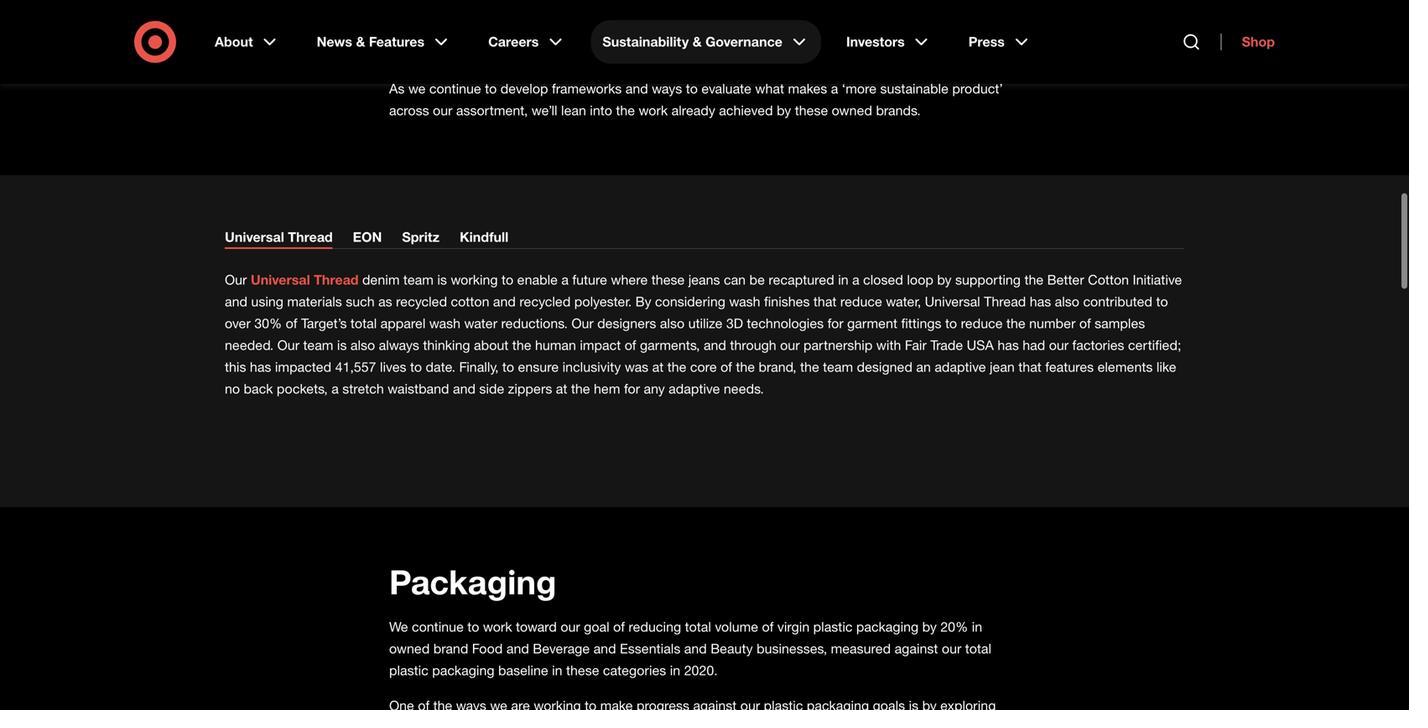 Task type: describe. For each thing, give the bounding box(es) containing it.
businesses,
[[757, 639, 827, 656]]

packaging
[[389, 560, 557, 601]]

by inside we continue to work toward our goal of reducing total volume of virgin plastic packaging by 20% in owned brand food and beverage and essentials and beauty businesses, measured against our total plastic packaging baseline in these categories in 2020.
[[923, 617, 937, 634]]

develop
[[501, 79, 548, 95]]

1 vertical spatial team
[[303, 336, 333, 352]]

with
[[877, 336, 901, 352]]

1 horizontal spatial total
[[685, 617, 711, 634]]

garments,
[[640, 336, 700, 352]]

'more
[[842, 79, 877, 95]]

1 vertical spatial at
[[556, 379, 568, 396]]

features
[[1046, 357, 1094, 374]]

and down utilize
[[704, 336, 727, 352]]

technologies
[[747, 314, 824, 330]]

fair
[[905, 336, 927, 352]]

shop
[[1242, 34, 1275, 50]]

no
[[225, 379, 240, 396]]

universal inside tab list
[[225, 227, 284, 244]]

choices
[[761, 38, 836, 62]]

reducing
[[629, 617, 681, 634]]

governance
[[706, 34, 783, 50]]

0 horizontal spatial our
[[225, 270, 247, 286]]

about link
[[203, 20, 292, 64]]

denim team is working to enable a future where these jeans can be recaptured in a closed loop by supporting the better cotton initiative and using materials such as recycled cotton and recycled polyester. by considering wash finishes that reduce water, universal thread has also contributed to over 30% of target's total apparel wash water reductions. our designers also utilize 3d technologies for garment fittings to reduce the number of samples needed. our team is also always thinking about the human impact of garments, and through our partnership with fair trade usa has had our factories certified; this has impacted 41,557 lives to date. finally, to ensure inclusivity was at the core of the brand, the team designed an adaptive jean that features elements like no back pockets, a stretch waistband and side zippers at the hem for any adaptive needs.
[[225, 270, 1182, 396]]

direct
[[610, 5, 645, 21]]

was
[[625, 357, 649, 374]]

already
[[672, 101, 716, 117]]

ensure
[[518, 357, 559, 374]]

these inside we continue to work toward our goal of reducing total volume of virgin plastic packaging by 20% in owned brand food and beverage and essentials and beauty businesses, measured against our total plastic packaging baseline in these categories in 2020.
[[566, 661, 599, 677]]

tab list containing universal thread
[[225, 227, 1185, 247]]

41,557
[[335, 357, 376, 374]]

0 horizontal spatial wash
[[429, 314, 461, 330]]

work inside as we continue to develop frameworks and ways to evaluate what makes a 'more sustainable product' across our assortment, we'll lean into the work already achieved by these owned brands.
[[639, 101, 668, 117]]

and inside as we continue to develop frameworks and ways to evaluate what makes a 'more sustainable product' across our assortment, we'll lean into the work already achieved by these owned brands.
[[626, 79, 648, 95]]

and up baseline
[[507, 639, 529, 656]]

of right 30%
[[286, 314, 297, 330]]

the left better
[[1025, 270, 1044, 286]]

0 horizontal spatial has
[[250, 357, 271, 374]]

pockets,
[[277, 379, 328, 396]]

the down garments,
[[668, 357, 687, 374]]

polyester.
[[575, 292, 632, 308]]

human
[[535, 336, 576, 352]]

1 recycled from the left
[[396, 292, 447, 308]]

thinking
[[423, 336, 470, 352]]

brand,
[[759, 357, 797, 374]]

a inside as we continue to develop frameworks and ways to evaluate what makes a 'more sustainable product' across our assortment, we'll lean into the work already achieved by these owned brands.
[[831, 79, 839, 95]]

into
[[590, 101, 612, 117]]

finally,
[[459, 357, 499, 374]]

an
[[917, 357, 931, 374]]

samples
[[1095, 314, 1145, 330]]

by
[[636, 292, 652, 308]]

impacted
[[275, 357, 332, 374]]

product'
[[953, 79, 1003, 95]]

measured
[[831, 639, 891, 656]]

virgin
[[778, 617, 810, 634]]

to up assortment,
[[485, 79, 497, 95]]

as
[[389, 79, 405, 95]]

universal thread
[[225, 227, 333, 244]]

2020.
[[684, 661, 718, 677]]

what
[[755, 79, 785, 95]]

continue inside we continue to work toward our goal of reducing total volume of virgin plastic packaging by 20% in owned brand food and beverage and essentials and beauty businesses, measured against our total plastic packaging baseline in these categories in 2020.
[[412, 617, 464, 634]]

better
[[1048, 270, 1085, 286]]

using
[[251, 292, 284, 308]]

the down reductions.
[[512, 336, 532, 352]]

the up needs.
[[736, 357, 755, 374]]

total inside denim team is working to enable a future where these jeans can be recaptured in a closed loop by supporting the better cotton initiative and using materials such as recycled cotton and recycled polyester. by considering wash finishes that reduce water, universal thread has also contributed to over 30% of target's total apparel wash water reductions. our designers also utilize 3d technologies for garment fittings to reduce the number of samples needed. our team is also always thinking about the human impact of garments, and through our partnership with fair trade usa has had our factories certified; this has impacted 41,557 lives to date. finally, to ensure inclusivity was at the core of the brand, the team designed an adaptive jean that features elements like no back pockets, a stretch waistband and side zippers at the hem for any adaptive needs.
[[351, 314, 377, 330]]

and left goals
[[518, 5, 541, 21]]

2 horizontal spatial our
[[572, 314, 594, 330]]

1 horizontal spatial adaptive
[[935, 357, 986, 374]]

the down inclusivity
[[571, 379, 590, 396]]

lean
[[561, 101, 586, 117]]

2 horizontal spatial team
[[823, 357, 853, 374]]

loop
[[907, 270, 934, 286]]

thread inside denim team is working to enable a future where these jeans can be recaptured in a closed loop by supporting the better cotton initiative and using materials such as recycled cotton and recycled polyester. by considering wash finishes that reduce water, universal thread has also contributed to over 30% of target's total apparel wash water reductions. our designers also utilize 3d technologies for garment fittings to reduce the number of samples needed. our team is also always thinking about the human impact of garments, and through our partnership with fair trade usa has had our factories certified; this has impacted 41,557 lives to date. finally, to ensure inclusivity was at the core of the brand, the team designed an adaptive jean that features elements like no back pockets, a stretch waistband and side zippers at the hem for any adaptive needs.
[[984, 292, 1026, 308]]

stretch
[[343, 379, 384, 396]]

news & features
[[317, 34, 425, 50]]

1 vertical spatial thread
[[314, 270, 359, 286]]

zippers
[[508, 379, 552, 396]]

lives
[[380, 357, 407, 374]]

ways
[[652, 79, 682, 95]]

goals
[[545, 5, 577, 21]]

had
[[1023, 336, 1046, 352]]

of right goal
[[613, 617, 625, 634]]

of down designers
[[625, 336, 636, 352]]

1 vertical spatial adaptive
[[669, 379, 720, 396]]

in left 2020.
[[670, 661, 681, 677]]

press
[[969, 34, 1005, 50]]

investors
[[847, 34, 905, 50]]

careers link
[[477, 20, 578, 64]]

0 horizontal spatial is
[[337, 336, 347, 352]]

core
[[690, 357, 717, 374]]

owned inside we continue to work toward our goal of reducing total volume of virgin plastic packaging by 20% in owned brand food and beverage and essentials and beauty businesses, measured against our total plastic packaging baseline in these categories in 2020.
[[389, 639, 430, 656]]

we
[[389, 617, 408, 634]]

news & features link
[[305, 20, 463, 64]]

where
[[611, 270, 648, 286]]

and up water
[[493, 292, 516, 308]]

target's
[[301, 314, 347, 330]]

and down finally, on the bottom of the page
[[453, 379, 476, 396]]

a left closed
[[853, 270, 860, 286]]

2 horizontal spatial has
[[1030, 292, 1052, 308]]

1 horizontal spatial for
[[828, 314, 844, 330]]

our up beverage
[[561, 617, 580, 634]]

kindfull
[[460, 227, 509, 244]]

0 horizontal spatial also
[[351, 336, 375, 352]]

1 vertical spatial universal
[[251, 270, 310, 286]]

frameworks
[[552, 79, 622, 95]]

our left work.
[[648, 5, 668, 21]]

1 vertical spatial packaging
[[432, 661, 495, 677]]

working
[[451, 270, 498, 286]]

waistband
[[388, 379, 449, 396]]

0 vertical spatial is
[[437, 270, 447, 286]]

impact
[[580, 336, 621, 352]]

cotton
[[451, 292, 490, 308]]

factories
[[1073, 336, 1125, 352]]

spritz link
[[402, 227, 440, 247]]

initiative
[[1133, 270, 1182, 286]]

the right brand,
[[800, 357, 820, 374]]

side
[[479, 379, 504, 396]]

to up waistband
[[410, 357, 422, 374]]

about
[[215, 34, 253, 50]]

brand inside we continue to work toward our goal of reducing total volume of virgin plastic packaging by 20% in owned brand food and beverage and essentials and beauty businesses, measured against our total plastic packaging baseline in these categories in 2020.
[[434, 639, 468, 656]]

0 horizontal spatial reduce
[[841, 292, 883, 308]]

our down 20%
[[942, 639, 962, 656]]

we'll
[[532, 101, 558, 117]]

press link
[[957, 20, 1044, 64]]

food
[[472, 639, 503, 656]]



Task type: vqa. For each thing, say whether or not it's contained in the screenshot.
The Investors
yes



Task type: locate. For each thing, give the bounding box(es) containing it.
closed
[[864, 270, 904, 286]]

by right 'loop'
[[938, 270, 952, 286]]

achieved
[[719, 101, 773, 117]]

0 vertical spatial packaging
[[857, 617, 919, 634]]

universal up the our universal thread
[[225, 227, 284, 244]]

owned inside as we continue to develop frameworks and ways to evaluate what makes a 'more sustainable product' across our assortment, we'll lean into the work already achieved by these owned brands.
[[832, 101, 873, 117]]

0 vertical spatial work
[[639, 101, 668, 117]]

0 vertical spatial at
[[652, 357, 664, 374]]

sustainable inside as we continue to develop frameworks and ways to evaluate what makes a 'more sustainable product' across our assortment, we'll lean into the work already achieved by these owned brands.
[[881, 79, 949, 95]]

goal
[[584, 617, 610, 634]]

the
[[616, 101, 635, 117], [1025, 270, 1044, 286], [1007, 314, 1026, 330], [512, 336, 532, 352], [668, 357, 687, 374], [736, 357, 755, 374], [800, 357, 820, 374], [571, 379, 590, 396]]

for down was on the bottom left
[[624, 379, 640, 396]]

1 vertical spatial our
[[572, 314, 594, 330]]

our down number
[[1049, 336, 1069, 352]]

2 vertical spatial team
[[823, 357, 853, 374]]

adaptive down trade
[[935, 357, 986, 374]]

2 vertical spatial thread
[[984, 292, 1026, 308]]

0 horizontal spatial these
[[566, 661, 599, 677]]

0 horizontal spatial work
[[483, 617, 512, 634]]

our down technologies on the top right of the page
[[780, 336, 800, 352]]

number
[[1030, 314, 1076, 330]]

for up partnership
[[828, 314, 844, 330]]

reduce up garment
[[841, 292, 883, 308]]

1 vertical spatial work
[[483, 617, 512, 634]]

adaptive down core at the bottom of page
[[669, 379, 720, 396]]

is left working on the left of the page
[[437, 270, 447, 286]]

0 vertical spatial universal thread link
[[225, 227, 333, 247]]

2 recycled from the left
[[520, 292, 571, 308]]

20%
[[941, 617, 968, 634]]

0 vertical spatial reduce
[[841, 292, 883, 308]]

0 horizontal spatial total
[[351, 314, 377, 330]]

1 vertical spatial total
[[685, 617, 711, 634]]

trade
[[931, 336, 963, 352]]

volume
[[715, 617, 759, 634]]

0 vertical spatial team
[[404, 270, 434, 286]]

continue right we
[[412, 617, 464, 634]]

over
[[225, 314, 251, 330]]

to up side
[[502, 357, 514, 374]]

team down target's
[[303, 336, 333, 352]]

owned
[[389, 38, 457, 62]]

brands.
[[876, 101, 921, 117]]

2 vertical spatial these
[[566, 661, 599, 677]]

plastic up measured
[[814, 617, 853, 634]]

and
[[518, 5, 541, 21], [626, 79, 648, 95], [225, 292, 247, 308], [493, 292, 516, 308], [704, 336, 727, 352], [453, 379, 476, 396], [507, 639, 529, 656], [594, 639, 616, 656], [684, 639, 707, 656]]

fittings
[[902, 314, 942, 330]]

1 horizontal spatial team
[[404, 270, 434, 286]]

1 horizontal spatial work
[[639, 101, 668, 117]]

these down makes
[[795, 101, 828, 117]]

evaluate
[[702, 79, 752, 95]]

0 vertical spatial continue
[[429, 79, 481, 95]]

our up impact
[[572, 314, 594, 330]]

1 horizontal spatial at
[[652, 357, 664, 374]]

thread up materials
[[314, 270, 359, 286]]

policies and goals help direct our work.
[[465, 5, 708, 21]]

beverage
[[533, 639, 590, 656]]

0 vertical spatial thread
[[288, 227, 333, 244]]

spritz
[[402, 227, 440, 244]]

has up back
[[250, 357, 271, 374]]

0 vertical spatial has
[[1030, 292, 1052, 308]]

continue right "we" at the top left of page
[[429, 79, 481, 95]]

through
[[730, 336, 777, 352]]

0 horizontal spatial team
[[303, 336, 333, 352]]

the up "had"
[[1007, 314, 1026, 330]]

recycled up apparel
[[396, 292, 447, 308]]

1 vertical spatial sustainable
[[881, 79, 949, 95]]

1 horizontal spatial wash
[[729, 292, 761, 308]]

thread inside tab list
[[288, 227, 333, 244]]

our right across
[[433, 101, 453, 117]]

categories
[[603, 661, 666, 677]]

and up over at the left
[[225, 292, 247, 308]]

recycled down enable
[[520, 292, 571, 308]]

utilize
[[688, 314, 723, 330]]

a left stretch at the bottom of page
[[332, 379, 339, 396]]

like
[[1157, 357, 1177, 374]]

total down 20%
[[966, 639, 992, 656]]

plastic down we
[[389, 661, 429, 677]]

0 horizontal spatial plastic
[[389, 661, 429, 677]]

contributed
[[1084, 292, 1153, 308]]

we
[[408, 79, 426, 95]]

needs.
[[724, 379, 764, 396]]

finishes
[[764, 292, 810, 308]]

to up already
[[686, 79, 698, 95]]

and down goal
[[594, 639, 616, 656]]

news
[[317, 34, 352, 50]]

1 vertical spatial reduce
[[961, 314, 1003, 330]]

at right the zippers
[[556, 379, 568, 396]]

packaging up measured
[[857, 617, 919, 634]]

makes
[[788, 79, 828, 95]]

1 vertical spatial also
[[660, 314, 685, 330]]

work up food
[[483, 617, 512, 634]]

1 horizontal spatial &
[[693, 34, 702, 50]]

1 horizontal spatial reduce
[[961, 314, 1003, 330]]

to up trade
[[946, 314, 957, 330]]

1 vertical spatial universal thread link
[[251, 270, 359, 286]]

1 vertical spatial wash
[[429, 314, 461, 330]]

be
[[750, 270, 765, 286]]

about
[[474, 336, 509, 352]]

2 vertical spatial by
[[923, 617, 937, 634]]

2 vertical spatial has
[[250, 357, 271, 374]]

to up food
[[468, 617, 479, 634]]

universal up using
[[251, 270, 310, 286]]

1 vertical spatial that
[[1019, 357, 1042, 374]]

1 vertical spatial by
[[938, 270, 952, 286]]

1 horizontal spatial is
[[437, 270, 447, 286]]

considering
[[655, 292, 726, 308]]

2 vertical spatial universal
[[925, 292, 981, 308]]

examples
[[524, 38, 616, 62]]

0 horizontal spatial adaptive
[[669, 379, 720, 396]]

0 vertical spatial that
[[814, 292, 837, 308]]

0 vertical spatial for
[[828, 314, 844, 330]]

in left closed
[[838, 270, 849, 286]]

features
[[369, 34, 425, 50]]

our up over at the left
[[225, 270, 247, 286]]

our
[[648, 5, 668, 21], [433, 101, 453, 117], [780, 336, 800, 352], [1049, 336, 1069, 352], [561, 617, 580, 634], [942, 639, 962, 656]]

also up garments,
[[660, 314, 685, 330]]

kindfull link
[[460, 227, 509, 247]]

0 vertical spatial total
[[351, 314, 377, 330]]

always
[[379, 336, 419, 352]]

0 horizontal spatial sustainable
[[646, 38, 756, 62]]

and up 2020.
[[684, 639, 707, 656]]

0 horizontal spatial owned
[[389, 639, 430, 656]]

1 vertical spatial continue
[[412, 617, 464, 634]]

water
[[464, 314, 498, 330]]

work.
[[672, 5, 704, 21]]

2 vertical spatial our
[[277, 336, 300, 352]]

of up factories
[[1080, 314, 1091, 330]]

such
[[346, 292, 375, 308]]

1 horizontal spatial has
[[998, 336, 1019, 352]]

plastic
[[814, 617, 853, 634], [389, 661, 429, 677]]

the right into in the left top of the page
[[616, 101, 635, 117]]

is
[[437, 270, 447, 286], [337, 336, 347, 352]]

a left 'more
[[831, 79, 839, 95]]

0 vertical spatial plastic
[[814, 617, 853, 634]]

brand left food
[[434, 639, 468, 656]]

& for features
[[356, 34, 365, 50]]

reductions.
[[501, 314, 568, 330]]

1 horizontal spatial by
[[923, 617, 937, 634]]

has up number
[[1030, 292, 1052, 308]]

thread
[[288, 227, 333, 244], [314, 270, 359, 286], [984, 292, 1026, 308]]

usa
[[967, 336, 994, 352]]

against
[[895, 639, 938, 656]]

also up 41,557
[[351, 336, 375, 352]]

2 vertical spatial total
[[966, 639, 992, 656]]

thread up the our universal thread
[[288, 227, 333, 244]]

assortment,
[[456, 101, 528, 117]]

to inside we continue to work toward our goal of reducing total volume of virgin plastic packaging by 20% in owned brand food and beverage and essentials and beauty businesses, measured against our total plastic packaging baseline in these categories in 2020.
[[468, 617, 479, 634]]

our
[[225, 270, 247, 286], [572, 314, 594, 330], [277, 336, 300, 352]]

that down recaptured
[[814, 292, 837, 308]]

certified;
[[1128, 336, 1182, 352]]

brand down policies
[[463, 38, 518, 62]]

1 horizontal spatial our
[[277, 336, 300, 352]]

1 horizontal spatial owned
[[832, 101, 873, 117]]

sustainable down work.
[[646, 38, 756, 62]]

by down what
[[777, 101, 791, 117]]

1 vertical spatial plastic
[[389, 661, 429, 677]]

these up considering
[[652, 270, 685, 286]]

owned brand examples of sustainable choices
[[389, 38, 836, 62]]

packaging down food
[[432, 661, 495, 677]]

by inside as we continue to develop frameworks and ways to evaluate what makes a 'more sustainable product' across our assortment, we'll lean into the work already achieved by these owned brands.
[[777, 101, 791, 117]]

2 horizontal spatial these
[[795, 101, 828, 117]]

brand
[[463, 38, 518, 62], [434, 639, 468, 656]]

as
[[378, 292, 392, 308]]

&
[[356, 34, 365, 50], [693, 34, 702, 50]]

these inside denim team is working to enable a future where these jeans can be recaptured in a closed loop by supporting the better cotton initiative and using materials such as recycled cotton and recycled polyester. by considering wash finishes that reduce water, universal thread has also contributed to over 30% of target's total apparel wash water reductions. our designers also utilize 3d technologies for garment fittings to reduce the number of samples needed. our team is also always thinking about the human impact of garments, and through our partnership with fair trade usa has had our factories certified; this has impacted 41,557 lives to date. finally, to ensure inclusivity was at the core of the brand, the team designed an adaptive jean that features elements like no back pockets, a stretch waistband and side zippers at the hem for any adaptive needs.
[[652, 270, 685, 286]]

enable
[[517, 270, 558, 286]]

in inside denim team is working to enable a future where these jeans can be recaptured in a closed loop by supporting the better cotton initiative and using materials such as recycled cotton and recycled polyester. by considering wash finishes that reduce water, universal thread has also contributed to over 30% of target's total apparel wash water reductions. our designers also utilize 3d technologies for garment fittings to reduce the number of samples needed. our team is also always thinking about the human impact of garments, and through our partnership with fair trade usa has had our factories certified; this has impacted 41,557 lives to date. finally, to ensure inclusivity was at the core of the brand, the team designed an adaptive jean that features elements like no back pockets, a stretch waistband and side zippers at the hem for any adaptive needs.
[[838, 270, 849, 286]]

recaptured
[[769, 270, 835, 286]]

team right denim
[[404, 270, 434, 286]]

1 horizontal spatial that
[[1019, 357, 1042, 374]]

1 horizontal spatial packaging
[[857, 617, 919, 634]]

2 horizontal spatial total
[[966, 639, 992, 656]]

& down work.
[[693, 34, 702, 50]]

shop link
[[1221, 34, 1275, 50]]

1 vertical spatial has
[[998, 336, 1019, 352]]

universal inside denim team is working to enable a future where these jeans can be recaptured in a closed loop by supporting the better cotton initiative and using materials such as recycled cotton and recycled polyester. by considering wash finishes that reduce water, universal thread has also contributed to over 30% of target's total apparel wash water reductions. our designers also utilize 3d technologies for garment fittings to reduce the number of samples needed. our team is also always thinking about the human impact of garments, and through our partnership with fair trade usa has had our factories certified; this has impacted 41,557 lives to date. finally, to ensure inclusivity was at the core of the brand, the team designed an adaptive jean that features elements like no back pockets, a stretch waistband and side zippers at the hem for any adaptive needs.
[[925, 292, 981, 308]]

essentials
[[620, 639, 681, 656]]

inclusivity
[[563, 357, 621, 374]]

wash up thinking
[[429, 314, 461, 330]]

work inside we continue to work toward our goal of reducing total volume of virgin plastic packaging by 20% in owned brand food and beverage and essentials and beauty businesses, measured against our total plastic packaging baseline in these categories in 2020.
[[483, 617, 512, 634]]

cotton
[[1088, 270, 1129, 286]]

has up jean
[[998, 336, 1019, 352]]

is up 41,557
[[337, 336, 347, 352]]

0 horizontal spatial &
[[356, 34, 365, 50]]

of left virgin
[[762, 617, 774, 634]]

packaging
[[857, 617, 919, 634], [432, 661, 495, 677]]

of right core at the bottom of page
[[721, 357, 732, 374]]

total down the such
[[351, 314, 377, 330]]

at right was on the bottom left
[[652, 357, 664, 374]]

0 horizontal spatial for
[[624, 379, 640, 396]]

a left 'future'
[[562, 270, 569, 286]]

our inside as we continue to develop frameworks and ways to evaluate what makes a 'more sustainable product' across our assortment, we'll lean into the work already achieved by these owned brands.
[[433, 101, 453, 117]]

of down 'direct'
[[621, 38, 640, 62]]

0 vertical spatial also
[[1055, 292, 1080, 308]]

1 vertical spatial owned
[[389, 639, 430, 656]]

materials
[[287, 292, 342, 308]]

as we continue to develop frameworks and ways to evaluate what makes a 'more sustainable product' across our assortment, we'll lean into the work already achieved by these owned brands.
[[389, 79, 1003, 117]]

0 vertical spatial wash
[[729, 292, 761, 308]]

universal thread link up the our universal thread
[[225, 227, 333, 247]]

0 horizontal spatial recycled
[[396, 292, 447, 308]]

our universal thread
[[225, 270, 359, 286]]

1 & from the left
[[356, 34, 365, 50]]

owned
[[832, 101, 873, 117], [389, 639, 430, 656]]

1 vertical spatial for
[[624, 379, 640, 396]]

1 horizontal spatial plastic
[[814, 617, 853, 634]]

2 & from the left
[[693, 34, 702, 50]]

3d
[[726, 314, 743, 330]]

1 horizontal spatial recycled
[[520, 292, 571, 308]]

continue inside as we continue to develop frameworks and ways to evaluate what makes a 'more sustainable product' across our assortment, we'll lean into the work already achieved by these owned brands.
[[429, 79, 481, 95]]

designers
[[598, 314, 656, 330]]

that
[[814, 292, 837, 308], [1019, 357, 1042, 374]]

that down "had"
[[1019, 357, 1042, 374]]

to down initiative
[[1157, 292, 1168, 308]]

1 vertical spatial is
[[337, 336, 347, 352]]

recycled
[[396, 292, 447, 308], [520, 292, 571, 308]]

0 horizontal spatial at
[[556, 379, 568, 396]]

0 vertical spatial these
[[795, 101, 828, 117]]

universal up fittings
[[925, 292, 981, 308]]

owned down we
[[389, 639, 430, 656]]

2 vertical spatial also
[[351, 336, 375, 352]]

0 vertical spatial brand
[[463, 38, 518, 62]]

1 horizontal spatial also
[[660, 314, 685, 330]]

date.
[[426, 357, 456, 374]]

tab list
[[225, 227, 1185, 247]]

and left ways
[[626, 79, 648, 95]]

also
[[1055, 292, 1080, 308], [660, 314, 685, 330], [351, 336, 375, 352]]

universal thread link up materials
[[251, 270, 359, 286]]

0 horizontal spatial packaging
[[432, 661, 495, 677]]

to left enable
[[502, 270, 514, 286]]

0 vertical spatial universal
[[225, 227, 284, 244]]

by inside denim team is working to enable a future where these jeans can be recaptured in a closed loop by supporting the better cotton initiative and using materials such as recycled cotton and recycled polyester. by considering wash finishes that reduce water, universal thread has also contributed to over 30% of target's total apparel wash water reductions. our designers also utilize 3d technologies for garment fittings to reduce the number of samples needed. our team is also always thinking about the human impact of garments, and through our partnership with fair trade usa has had our factories certified; this has impacted 41,557 lives to date. finally, to ensure inclusivity was at the core of the brand, the team designed an adaptive jean that features elements like no back pockets, a stretch waistband and side zippers at the hem for any adaptive needs.
[[938, 270, 952, 286]]

total
[[351, 314, 377, 330], [685, 617, 711, 634], [966, 639, 992, 656]]

partnership
[[804, 336, 873, 352]]

in down beverage
[[552, 661, 563, 677]]

0 vertical spatial adaptive
[[935, 357, 986, 374]]

hem
[[594, 379, 620, 396]]

help
[[581, 5, 607, 21]]

eon
[[353, 227, 382, 244]]

wash down can
[[729, 292, 761, 308]]

any
[[644, 379, 665, 396]]

0 horizontal spatial that
[[814, 292, 837, 308]]

investors link
[[835, 20, 944, 64]]

baseline
[[498, 661, 548, 677]]

2 horizontal spatial also
[[1055, 292, 1080, 308]]

in right 20%
[[972, 617, 983, 634]]

1 horizontal spatial these
[[652, 270, 685, 286]]

total left 'volume'
[[685, 617, 711, 634]]

supporting
[[956, 270, 1021, 286]]

sustainable up brands. in the right of the page
[[881, 79, 949, 95]]

can
[[724, 270, 746, 286]]

work down ways
[[639, 101, 668, 117]]

& for governance
[[693, 34, 702, 50]]

our up impacted
[[277, 336, 300, 352]]

by left 20%
[[923, 617, 937, 634]]

also down better
[[1055, 292, 1080, 308]]

the inside as we continue to develop frameworks and ways to evaluate what makes a 'more sustainable product' across our assortment, we'll lean into the work already achieved by these owned brands.
[[616, 101, 635, 117]]

1 vertical spatial brand
[[434, 639, 468, 656]]

0 vertical spatial our
[[225, 270, 247, 286]]

team down partnership
[[823, 357, 853, 374]]

0 vertical spatial sustainable
[[646, 38, 756, 62]]

careers
[[488, 34, 539, 50]]

these inside as we continue to develop frameworks and ways to evaluate what makes a 'more sustainable product' across our assortment, we'll lean into the work already achieved by these owned brands.
[[795, 101, 828, 117]]

work
[[639, 101, 668, 117], [483, 617, 512, 634]]

continue
[[429, 79, 481, 95], [412, 617, 464, 634]]

1 vertical spatial these
[[652, 270, 685, 286]]



